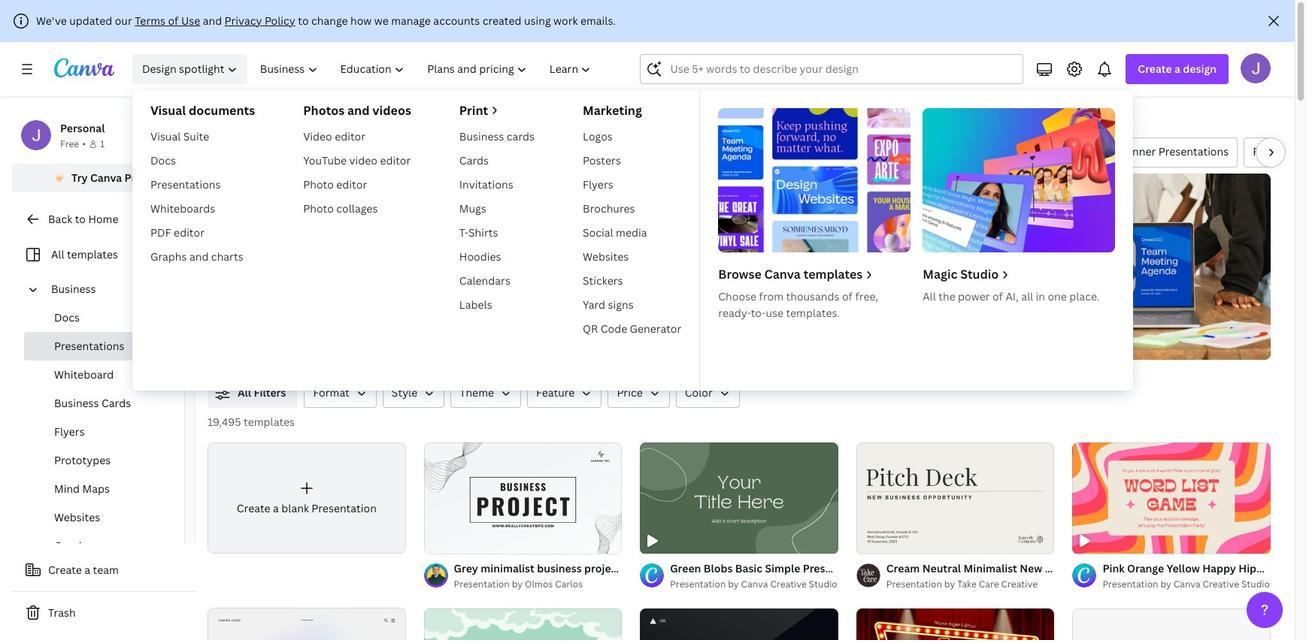 Task type: describe. For each thing, give the bounding box(es) containing it.
cards inside the design spotlight menu
[[459, 153, 489, 168]]

editor right video
[[380, 153, 411, 168]]

marketing
[[583, 102, 642, 119]]

1 for cream
[[867, 536, 872, 547]]

power
[[958, 290, 990, 304]]

away
[[510, 271, 540, 287]]

by inside green blobs basic simple presentation presentation by canva creative studio
[[728, 579, 739, 591]]

templates for presentation templates
[[393, 225, 515, 257]]

project
[[584, 562, 621, 576]]

education
[[780, 144, 832, 159]]

birthday presentations
[[217, 144, 333, 159]]

day
[[482, 144, 502, 159]]

grey minimalist business project presentation presentation by olmos carlos
[[454, 562, 690, 591]]

pride presentations link
[[648, 138, 765, 168]]

theme button
[[451, 378, 521, 408]]

presentations link
[[144, 173, 261, 197]]

and down pdf editor link
[[190, 250, 209, 264]]

templates
[[262, 110, 314, 124]]

back to home
[[48, 212, 118, 226]]

cream neutral minimalist new business pitch deck presentation image
[[857, 443, 1055, 554]]

templates inside the design spotlight menu
[[804, 266, 863, 283]]

1 vertical spatial your
[[713, 290, 739, 307]]

cream neutral minimalist new business pitch deck presentation link
[[887, 561, 1216, 577]]

presentation down deck
[[1103, 579, 1159, 591]]

mind maps
[[54, 482, 110, 496]]

1 horizontal spatial business link
[[338, 109, 383, 126]]

modern pitch deck presentation template image
[[1073, 609, 1271, 641]]

presentation inside the grey minimalist business project presentation presentation by olmos carlos
[[454, 578, 510, 591]]

1 for grey
[[434, 536, 439, 547]]

a for design
[[1175, 62, 1181, 76]]

emails.
[[581, 14, 616, 28]]

2 horizontal spatial studio
[[1242, 579, 1270, 591]]

in
[[1036, 290, 1046, 304]]

youtube video editor link
[[297, 149, 417, 173]]

templates for all templates
[[67, 247, 118, 262]]

hoodies
[[459, 250, 501, 264]]

mind maps link
[[24, 475, 184, 504]]

gradient minimal portfolio proposal presentation image
[[208, 608, 406, 641]]

presentation inside create a blank presentation element
[[312, 502, 377, 516]]

use
[[766, 306, 784, 320]]

business cards
[[54, 396, 131, 411]]

presentation inside design a presentation that blows your audience away with our stunning collection of high-quality slide templates. free to personalize online so you can collaborate and present with your colleagues.
[[284, 271, 358, 287]]

slide
[[232, 290, 259, 307]]

simple inside green blobs basic simple presentation presentation by canva creative studio
[[765, 562, 801, 576]]

all for all templates
[[51, 247, 64, 262]]

jacob simon image
[[1241, 53, 1271, 83]]

t-
[[459, 226, 469, 240]]

congratulations
[[856, 144, 937, 159]]

presentation down 1 of 18
[[803, 562, 869, 576]]

video
[[349, 153, 378, 168]]

0 vertical spatial our
[[115, 14, 132, 28]]

whiteboards link
[[144, 197, 261, 221]]

and up "video editor" "link"
[[347, 102, 370, 119]]

design for design a presentation that blows your audience away with our stunning collection of high-quality slide templates. free to personalize online so you can collaborate and present with your colleagues.
[[232, 271, 271, 287]]

stunning
[[594, 271, 644, 287]]

a for presentation
[[274, 271, 281, 287]]

olmos
[[525, 578, 553, 591]]

love link
[[1060, 138, 1102, 168]]

templates for 19,495 templates
[[244, 415, 295, 429]]

studio inside green blobs basic simple presentation presentation by canva creative studio
[[809, 579, 838, 591]]

to inside design a presentation that blows your audience away with our stunning collection of high-quality slide templates. free to personalize online so you can collaborate and present with your colleagues.
[[355, 290, 367, 307]]

visual documents
[[150, 102, 255, 119]]

create a team
[[48, 563, 119, 578]]

prototypes link
[[24, 447, 184, 475]]

canva inside the design spotlight menu
[[765, 266, 801, 283]]

planner presentations
[[1117, 144, 1229, 159]]

0 horizontal spatial docs
[[54, 311, 80, 325]]

of left '18'
[[874, 536, 882, 547]]

by inside cream neutral minimalist new business pitch deck presentation presentation by take care creative
[[945, 578, 955, 591]]

father's day presentations link
[[429, 138, 583, 168]]

business inside the design spotlight menu
[[459, 129, 504, 144]]

education button
[[771, 138, 841, 168]]

social media
[[583, 226, 647, 240]]

planner
[[1117, 144, 1156, 159]]

business up "video editor" "link"
[[338, 110, 383, 124]]

qr code generator link
[[577, 317, 688, 341]]

templates. inside design a presentation that blows your audience away with our stunning collection of high-quality slide templates. free to personalize online so you can collaborate and present with your colleagues.
[[262, 290, 323, 307]]

presentations down video
[[263, 144, 333, 159]]

0 horizontal spatial home
[[88, 212, 118, 226]]

labels
[[459, 298, 492, 312]]

calendars
[[459, 274, 511, 288]]

presentation inside the grey minimalist business project presentation presentation by olmos carlos
[[624, 562, 690, 576]]

blobs
[[704, 562, 733, 576]]

design spotlight menu
[[132, 90, 1134, 391]]

game link
[[1006, 138, 1054, 168]]

presentations right the "pride"
[[686, 144, 756, 159]]

all the power of ai, all in one place.
[[923, 290, 1100, 304]]

all for all filters
[[238, 386, 251, 400]]

maps
[[82, 482, 110, 496]]

you
[[495, 290, 516, 307]]

business cards link
[[24, 390, 184, 418]]

create a design
[[1138, 62, 1217, 76]]

try canva pro
[[72, 171, 142, 185]]

one
[[1048, 290, 1067, 304]]

presentation down green
[[670, 579, 726, 591]]

youtube video editor
[[303, 153, 411, 168]]

presentation by take care creative link
[[887, 577, 1055, 592]]

youtube
[[303, 153, 347, 168]]

brochures link
[[577, 197, 688, 221]]

hoodies link
[[453, 245, 541, 269]]

presentations inside "button"
[[504, 144, 574, 159]]

video editor link
[[297, 125, 417, 149]]

mind
[[54, 482, 80, 496]]

updated
[[69, 14, 112, 28]]

create a design button
[[1126, 54, 1229, 84]]

green
[[670, 562, 701, 576]]

suite
[[183, 129, 209, 144]]

presentation by canva creative studio link for black and gray gradient professional presentation image
[[670, 578, 839, 593]]

thousands
[[786, 290, 840, 304]]

print
[[459, 102, 488, 119]]

theme
[[460, 386, 494, 400]]

cream neutral minimalist new business pitch deck presentation presentation by take care creative
[[887, 562, 1216, 591]]

all templates link
[[21, 241, 175, 269]]

presentation up father's
[[407, 110, 472, 124]]

0 horizontal spatial with
[[543, 271, 568, 287]]

create for create a design
[[1138, 62, 1172, 76]]

pride
[[657, 144, 683, 159]]

to-
[[751, 306, 766, 320]]

visual suite
[[150, 129, 209, 144]]

to inside back to home link
[[75, 212, 86, 226]]

feature button
[[527, 378, 602, 408]]

fandom
[[1253, 144, 1294, 159]]

personal
[[60, 121, 105, 135]]

creative inside green blobs basic simple presentation presentation by canva creative studio
[[771, 579, 807, 591]]

presentation down photo collages
[[232, 225, 388, 257]]

1 horizontal spatial with
[[685, 290, 710, 307]]

0 horizontal spatial cards
[[102, 396, 131, 411]]

policy
[[265, 14, 295, 28]]

generator
[[630, 322, 682, 336]]

how
[[351, 14, 372, 28]]

graphs for graphs
[[54, 539, 91, 554]]

manage
[[391, 14, 431, 28]]

planner presentations link
[[1108, 138, 1238, 168]]

presentations left game at top
[[940, 144, 1010, 159]]

we've
[[36, 14, 67, 28]]

presentation down "cream"
[[887, 578, 942, 591]]

1 of 14
[[434, 536, 461, 547]]

and inside design a presentation that blows your audience away with our stunning collection of high-quality slide templates. free to personalize online so you can collaborate and present with your colleagues.
[[612, 290, 634, 307]]

shirts
[[469, 226, 498, 240]]

canva inside presentation by canva creative studio link
[[1174, 579, 1201, 591]]

0 horizontal spatial 1
[[100, 138, 105, 150]]

presentation by canva creative studio link for modern pitch deck presentation template image
[[1103, 578, 1271, 593]]

1 of 14 link
[[424, 443, 622, 554]]

ai,
[[1006, 290, 1019, 304]]

top level navigation element
[[129, 54, 1134, 391]]

business cards link
[[453, 125, 541, 149]]

simple link
[[589, 138, 642, 168]]



Task type: locate. For each thing, give the bounding box(es) containing it.
created
[[483, 14, 522, 28]]

flyers inside the design spotlight menu
[[583, 178, 614, 192]]

presentation
[[284, 271, 358, 287], [624, 562, 690, 576]]

by left take
[[945, 578, 955, 591]]

1 vertical spatial our
[[571, 271, 591, 287]]

by down the minimalist
[[512, 578, 523, 591]]

mugs
[[459, 202, 486, 216]]

brainstorm
[[357, 144, 414, 159]]

0 horizontal spatial our
[[115, 14, 132, 28]]

0 horizontal spatial templates.
[[262, 290, 323, 307]]

home up all templates link
[[88, 212, 118, 226]]

format
[[313, 386, 350, 400]]

1 vertical spatial with
[[685, 290, 710, 307]]

a for team
[[84, 563, 90, 578]]

1 vertical spatial flyers
[[54, 425, 85, 439]]

canva down basic
[[741, 579, 768, 591]]

0 vertical spatial free
[[60, 138, 79, 150]]

create inside "button"
[[48, 563, 82, 578]]

with up collaborate
[[543, 271, 568, 287]]

0 vertical spatial create
[[1138, 62, 1172, 76]]

0 vertical spatial presentation
[[284, 271, 358, 287]]

canva up modern pitch deck presentation template image
[[1174, 579, 1201, 591]]

presentation by canva creative studio link up modern pitch deck presentation template image
[[1103, 578, 1271, 593]]

flyers for leftmost 'flyers' link
[[54, 425, 85, 439]]

websites inside the design spotlight menu
[[583, 250, 629, 264]]

presentations inside the design spotlight menu
[[150, 178, 221, 192]]

visual for visual documents
[[150, 102, 186, 119]]

planner presentations button
[[1108, 138, 1238, 168]]

create for create a blank presentation
[[237, 502, 271, 516]]

whiteboard
[[54, 368, 114, 382]]

1 horizontal spatial free
[[326, 290, 352, 307]]

all filters button
[[208, 378, 298, 408]]

of left ai,
[[993, 290, 1003, 304]]

1 horizontal spatial home
[[208, 110, 238, 124]]

black and gray gradient professional presentation image
[[640, 609, 839, 641]]

websites link
[[577, 245, 688, 269], [24, 504, 184, 533]]

with
[[543, 271, 568, 287], [685, 290, 710, 307]]

design inside dropdown button
[[142, 62, 177, 76]]

privacy
[[225, 14, 262, 28]]

create a blank presentation element
[[208, 443, 406, 555]]

home up visual suite 'link'
[[208, 110, 238, 124]]

whiteboards
[[150, 202, 215, 216]]

social media link
[[577, 221, 688, 245]]

invitations link
[[453, 173, 541, 197]]

2 vertical spatial all
[[238, 386, 251, 400]]

collection
[[647, 271, 705, 287]]

our up collaborate
[[571, 271, 591, 287]]

presentations up whiteboards
[[150, 178, 221, 192]]

your up the "online"
[[425, 271, 452, 287]]

create a team button
[[12, 556, 196, 586]]

create
[[1138, 62, 1172, 76], [237, 502, 271, 516], [48, 563, 82, 578]]

mugs link
[[453, 197, 541, 221]]

websites link inside the design spotlight menu
[[577, 245, 688, 269]]

1 horizontal spatial flyers link
[[577, 173, 688, 197]]

1 of 18 link
[[857, 443, 1055, 554]]

format button
[[304, 378, 377, 408]]

brainstorm link
[[348, 138, 423, 168]]

1 presentation by canva creative studio link from the left
[[670, 578, 839, 593]]

visual left suite on the left top
[[150, 129, 181, 144]]

websites up stickers
[[583, 250, 629, 264]]

free inside design a presentation that blows your audience away with our stunning collection of high-quality slide templates. free to personalize online so you can collaborate and present with your colleagues.
[[326, 290, 352, 307]]

1 horizontal spatial graphs
[[150, 250, 187, 264]]

congratulations presentations game
[[856, 144, 1045, 159]]

flyers link up "brochures"
[[577, 173, 688, 197]]

our inside design a presentation that blows your audience away with our stunning collection of high-quality slide templates. free to personalize online so you can collaborate and present with your colleagues.
[[571, 271, 591, 287]]

graphs for graphs and charts
[[150, 250, 187, 264]]

free •
[[60, 138, 86, 150]]

2 horizontal spatial 1
[[867, 536, 872, 547]]

business inside cream neutral minimalist new business pitch deck presentation presentation by take care creative
[[1045, 562, 1091, 576]]

minimalist
[[964, 562, 1018, 576]]

design up slide
[[232, 271, 271, 287]]

1 horizontal spatial 1
[[434, 536, 439, 547]]

charts
[[211, 250, 243, 264]]

1 horizontal spatial to
[[298, 14, 309, 28]]

•
[[82, 138, 86, 150]]

presentations up whiteboard
[[54, 339, 124, 354]]

photo down youtube
[[303, 178, 334, 192]]

0 vertical spatial home
[[208, 110, 238, 124]]

graphs inside the design spotlight menu
[[150, 250, 187, 264]]

0 vertical spatial flyers link
[[577, 173, 688, 197]]

visual for visual suite
[[150, 129, 181, 144]]

editor down whiteboards
[[174, 226, 205, 240]]

grey minimalist business project presentation link
[[454, 561, 690, 577]]

1 vertical spatial visual
[[150, 129, 181, 144]]

0 horizontal spatial creative
[[771, 579, 807, 591]]

business
[[338, 110, 383, 124], [459, 129, 504, 144], [51, 282, 96, 296], [54, 396, 99, 411], [1045, 562, 1091, 576]]

0 vertical spatial graphs
[[150, 250, 187, 264]]

editor inside "link"
[[335, 129, 366, 144]]

0 vertical spatial to
[[298, 14, 309, 28]]

all down back
[[51, 247, 64, 262]]

business up day
[[459, 129, 504, 144]]

business link down all templates link
[[45, 275, 175, 304]]

0 vertical spatial design
[[142, 62, 177, 76]]

templates down mugs
[[393, 225, 515, 257]]

None search field
[[640, 54, 1024, 84]]

0 vertical spatial visual
[[150, 102, 186, 119]]

1 of 18
[[867, 536, 894, 547]]

a inside design a presentation that blows your audience away with our stunning collection of high-quality slide templates. free to personalize online so you can collaborate and present with your colleagues.
[[274, 271, 281, 287]]

0 horizontal spatial all
[[51, 247, 64, 262]]

0 vertical spatial photo
[[303, 178, 334, 192]]

filters
[[254, 386, 286, 400]]

to right policy
[[298, 14, 309, 28]]

0 horizontal spatial free
[[60, 138, 79, 150]]

create inside dropdown button
[[1138, 62, 1172, 76]]

0 horizontal spatial business link
[[45, 275, 175, 304]]

by down blobs
[[728, 579, 739, 591]]

1 visual from the top
[[150, 102, 186, 119]]

graphs down pdf
[[150, 250, 187, 264]]

color
[[685, 386, 713, 400]]

a for blank
[[273, 502, 279, 516]]

1 horizontal spatial create
[[237, 502, 271, 516]]

feature
[[536, 386, 575, 400]]

0 horizontal spatial websites
[[54, 511, 100, 525]]

create for create a team
[[48, 563, 82, 578]]

templates down back to home
[[67, 247, 118, 262]]

to right back
[[75, 212, 86, 226]]

0 vertical spatial simple
[[598, 144, 632, 159]]

price button
[[608, 378, 670, 408]]

1 vertical spatial design
[[232, 271, 271, 287]]

visual inside 'link'
[[150, 129, 181, 144]]

visual suite link
[[144, 125, 261, 149]]

templates up thousands
[[804, 266, 863, 283]]

all inside the design spotlight menu
[[923, 290, 936, 304]]

place.
[[1070, 290, 1100, 304]]

0 vertical spatial with
[[543, 271, 568, 287]]

0 vertical spatial websites
[[583, 250, 629, 264]]

2 horizontal spatial creative
[[1203, 579, 1240, 591]]

videos
[[373, 102, 411, 119]]

1 horizontal spatial docs
[[150, 153, 176, 168]]

creative inside cream neutral minimalist new business pitch deck presentation presentation by take care creative
[[1002, 578, 1038, 591]]

editor for pdf editor
[[174, 226, 205, 240]]

green blobs basic simple presentation link
[[670, 561, 869, 578]]

0 horizontal spatial your
[[425, 271, 452, 287]]

of inside design a presentation that blows your audience away with our stunning collection of high-quality slide templates. free to personalize online so you can collaborate and present with your colleagues.
[[708, 271, 720, 287]]

1 horizontal spatial our
[[571, 271, 591, 287]]

1 horizontal spatial all
[[238, 386, 251, 400]]

0 vertical spatial business link
[[338, 109, 383, 126]]

our left "terms"
[[115, 14, 132, 28]]

0 horizontal spatial design
[[142, 62, 177, 76]]

free left personalize
[[326, 290, 352, 307]]

cards down whiteboard 'link'
[[102, 396, 131, 411]]

by inside the grey minimalist business project presentation presentation by olmos carlos
[[512, 578, 523, 591]]

1 vertical spatial to
[[75, 212, 86, 226]]

by
[[512, 578, 523, 591], [945, 578, 955, 591], [728, 579, 739, 591], [1161, 579, 1172, 591]]

0 vertical spatial docs
[[150, 153, 176, 168]]

1 vertical spatial graphs
[[54, 539, 91, 554]]

design spotlight button
[[132, 54, 248, 84]]

19,495 templates
[[208, 415, 295, 429]]

templates. down thousands
[[786, 306, 840, 320]]

presentations right planner
[[1159, 144, 1229, 159]]

canva inside "try canva pro" button
[[90, 171, 122, 185]]

carlos
[[555, 578, 583, 591]]

photo editor
[[303, 178, 367, 192]]

docs link up whiteboard 'link'
[[24, 304, 184, 332]]

docs link down suite on the left top
[[144, 149, 261, 173]]

creative up modern pitch deck presentation template image
[[1203, 579, 1240, 591]]

2 presentation by canva creative studio link from the left
[[1103, 578, 1271, 593]]

canva up from
[[765, 266, 801, 283]]

1 horizontal spatial your
[[713, 290, 739, 307]]

graphs up create a team in the left bottom of the page
[[54, 539, 91, 554]]

presentation left that on the left of the page
[[284, 271, 358, 287]]

of left high-
[[708, 271, 720, 287]]

creative down the green blobs basic simple presentation link at the bottom
[[771, 579, 807, 591]]

2 horizontal spatial create
[[1138, 62, 1172, 76]]

0 vertical spatial docs link
[[144, 149, 261, 173]]

1 photo from the top
[[303, 178, 334, 192]]

presentation by canva creative studio
[[1103, 579, 1270, 591]]

1 horizontal spatial websites link
[[577, 245, 688, 269]]

websites link down media
[[577, 245, 688, 269]]

all left filters on the left bottom of page
[[238, 386, 251, 400]]

templates. inside choose from thousands of free, ready-to-use templates.
[[786, 306, 840, 320]]

1 horizontal spatial simple
[[765, 562, 801, 576]]

docs down visual suite
[[150, 153, 176, 168]]

home
[[208, 110, 238, 124], [88, 212, 118, 226]]

flyers up the prototypes
[[54, 425, 85, 439]]

1 left '18'
[[867, 536, 872, 547]]

graphs and charts link
[[144, 245, 261, 269]]

qr
[[583, 322, 598, 336]]

docs up whiteboard
[[54, 311, 80, 325]]

editor down youtube video editor link
[[336, 178, 367, 192]]

presentation right project
[[624, 562, 690, 576]]

video editor
[[303, 129, 366, 144]]

and down stunning
[[612, 290, 634, 307]]

2 vertical spatial create
[[48, 563, 82, 578]]

1 vertical spatial business link
[[45, 275, 175, 304]]

0 vertical spatial websites link
[[577, 245, 688, 269]]

presentation right blank
[[312, 502, 377, 516]]

code
[[601, 322, 627, 336]]

all templates
[[51, 247, 118, 262]]

flyers for the right 'flyers' link
[[583, 178, 614, 192]]

0 horizontal spatial to
[[75, 212, 86, 226]]

that
[[361, 271, 385, 287]]

0 horizontal spatial presentation
[[284, 271, 358, 287]]

create left design
[[1138, 62, 1172, 76]]

design for design spotlight
[[142, 62, 177, 76]]

1 right "•"
[[100, 138, 105, 150]]

team
[[93, 563, 119, 578]]

neutral
[[923, 562, 961, 576]]

birthday
[[217, 144, 260, 159]]

studio
[[961, 266, 999, 283], [809, 579, 838, 591], [1242, 579, 1270, 591]]

a inside dropdown button
[[1175, 62, 1181, 76]]

0 horizontal spatial create
[[48, 563, 82, 578]]

business down whiteboard
[[54, 396, 99, 411]]

grey minimalist business project presentation image
[[424, 443, 622, 554]]

work
[[554, 14, 578, 28]]

1 vertical spatial cards
[[102, 396, 131, 411]]

design a presentation that blows your audience away with our stunning collection of high-quality slide templates. free to personalize online so you can collaborate and present with your colleagues.
[[232, 271, 807, 307]]

business right new
[[1045, 562, 1091, 576]]

presentation down "grey"
[[454, 578, 510, 591]]

trash link
[[12, 599, 196, 629]]

design left spotlight
[[142, 62, 177, 76]]

editor up youtube video editor
[[335, 129, 366, 144]]

flyers link down business cards
[[24, 418, 184, 447]]

of left "14"
[[441, 536, 449, 547]]

we
[[374, 14, 389, 28]]

of left free,
[[842, 290, 853, 304]]

1 vertical spatial photo
[[303, 202, 334, 216]]

presentation by olmos carlos link
[[454, 577, 622, 592]]

1 left "14"
[[434, 536, 439, 547]]

creative down new
[[1002, 578, 1038, 591]]

1 vertical spatial free
[[326, 290, 352, 307]]

all left the
[[923, 290, 936, 304]]

colleagues.
[[742, 290, 807, 307]]

all
[[1022, 290, 1034, 304]]

1 vertical spatial all
[[923, 290, 936, 304]]

photo for photo collages
[[303, 202, 334, 216]]

0 horizontal spatial flyers
[[54, 425, 85, 439]]

video
[[303, 129, 332, 144]]

0 vertical spatial all
[[51, 247, 64, 262]]

1 vertical spatial websites link
[[24, 504, 184, 533]]

and right use
[[203, 14, 222, 28]]

0 horizontal spatial studio
[[809, 579, 838, 591]]

create left blank
[[237, 502, 271, 516]]

1 vertical spatial docs link
[[24, 304, 184, 332]]

photo collages
[[303, 202, 378, 216]]

1 vertical spatial create
[[237, 502, 271, 516]]

business link up video editor
[[338, 109, 383, 126]]

2 photo from the top
[[303, 202, 334, 216]]

of left use
[[168, 14, 179, 28]]

and
[[203, 14, 222, 28], [347, 102, 370, 119], [190, 250, 209, 264], [612, 290, 634, 307]]

business down all templates
[[51, 282, 96, 296]]

presentation up "presentation by canva creative studio"
[[1150, 562, 1216, 576]]

pride presentations
[[657, 144, 756, 159]]

1 vertical spatial flyers link
[[24, 418, 184, 447]]

all inside button
[[238, 386, 251, 400]]

0 vertical spatial your
[[425, 271, 452, 287]]

cards up invitations
[[459, 153, 489, 168]]

by up modern pitch deck presentation template image
[[1161, 579, 1172, 591]]

editor for video editor
[[335, 129, 366, 144]]

websites down mind maps
[[54, 511, 100, 525]]

logos link
[[577, 125, 688, 149]]

1 vertical spatial docs
[[54, 311, 80, 325]]

privacy policy link
[[225, 14, 295, 28]]

of inside choose from thousands of free, ready-to-use templates.
[[842, 290, 853, 304]]

2 horizontal spatial to
[[355, 290, 367, 307]]

docs
[[150, 153, 176, 168], [54, 311, 80, 325]]

Search search field
[[671, 55, 1014, 83]]

docs inside the design spotlight menu
[[150, 153, 176, 168]]

blank
[[282, 502, 309, 516]]

pdf editor link
[[144, 221, 261, 245]]

flyers down 'posters'
[[583, 178, 614, 192]]

websites link down maps on the bottom left
[[24, 504, 184, 533]]

0 vertical spatial flyers
[[583, 178, 614, 192]]

1 horizontal spatial websites
[[583, 250, 629, 264]]

design inside design a presentation that blows your audience away with our stunning collection of high-quality slide templates. free to personalize online so you can collaborate and present with your colleagues.
[[232, 271, 271, 287]]

visual up visual suite
[[150, 102, 186, 119]]

try canva pro button
[[12, 164, 196, 193]]

photo for photo editor
[[303, 178, 334, 192]]

present
[[637, 290, 682, 307]]

0 vertical spatial cards
[[459, 153, 489, 168]]

free left "•"
[[60, 138, 79, 150]]

yard
[[583, 298, 606, 312]]

1 horizontal spatial cards
[[459, 153, 489, 168]]

2 visual from the top
[[150, 129, 181, 144]]

blows
[[388, 271, 422, 287]]

1 horizontal spatial design
[[232, 271, 271, 287]]

1 horizontal spatial flyers
[[583, 178, 614, 192]]

0 horizontal spatial presentation by canva creative studio link
[[670, 578, 839, 593]]

photo down photo editor
[[303, 202, 334, 216]]

templates down filters on the left bottom of page
[[244, 415, 295, 429]]

graphs link
[[24, 533, 184, 561]]

presentations down cards
[[504, 144, 574, 159]]

change
[[311, 14, 348, 28]]

2 horizontal spatial all
[[923, 290, 936, 304]]

pitch
[[1093, 562, 1120, 576]]

editor for photo editor
[[336, 178, 367, 192]]

creative
[[1002, 578, 1038, 591], [771, 579, 807, 591], [1203, 579, 1240, 591]]

all for all the power of ai, all in one place.
[[923, 290, 936, 304]]

simple inside button
[[598, 144, 632, 159]]

0 horizontal spatial flyers link
[[24, 418, 184, 447]]

studio inside the design spotlight menu
[[961, 266, 999, 283]]

1 vertical spatial home
[[88, 212, 118, 226]]

1 vertical spatial presentation
[[624, 562, 690, 576]]

0 horizontal spatial graphs
[[54, 539, 91, 554]]

1 horizontal spatial creative
[[1002, 578, 1038, 591]]

canva right try
[[90, 171, 122, 185]]

pro
[[125, 171, 142, 185]]

signs
[[608, 298, 634, 312]]

grey
[[454, 562, 478, 576]]

0 horizontal spatial simple
[[598, 144, 632, 159]]

2 vertical spatial to
[[355, 290, 367, 307]]

create left team
[[48, 563, 82, 578]]

style
[[392, 386, 418, 400]]

multicolor clouds daily class agenda template image
[[424, 609, 622, 641]]

1 horizontal spatial presentation by canva creative studio link
[[1103, 578, 1271, 593]]

1 horizontal spatial templates.
[[786, 306, 840, 320]]

18
[[884, 536, 894, 547]]

graphs inside 'link'
[[54, 539, 91, 554]]

a inside "button"
[[84, 563, 90, 578]]

1 horizontal spatial studio
[[961, 266, 999, 283]]

0 horizontal spatial websites link
[[24, 504, 184, 533]]

canva inside green blobs basic simple presentation presentation by canva creative studio
[[741, 579, 768, 591]]

1 horizontal spatial presentation
[[624, 562, 690, 576]]

presentation by canva creative studio link down basic
[[670, 578, 839, 593]]

1 vertical spatial websites
[[54, 511, 100, 525]]

templates. right slide
[[262, 290, 323, 307]]

to down that on the left of the page
[[355, 290, 367, 307]]



Task type: vqa. For each thing, say whether or not it's contained in the screenshot.
'Top level navigation' element
yes



